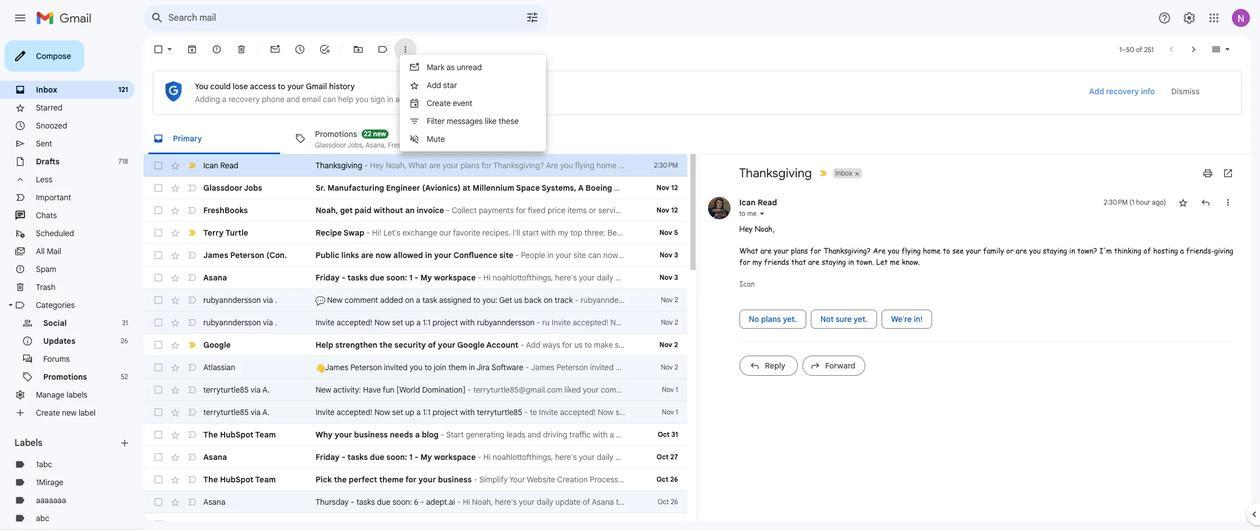 Task type: vqa. For each thing, say whether or not it's contained in the screenshot.
16 Oct "cell" on the top left
no



Task type: describe. For each thing, give the bounding box(es) containing it.
26 right the first:
[[671, 498, 678, 507]]

aaaaaaa link
[[36, 496, 66, 506]]

thanksgiving for thanksgiving -
[[316, 161, 362, 171]]

13 ‌ from the left
[[658, 430, 658, 440]]

are left now
[[361, 251, 374, 261]]

37 ‌ from the left
[[706, 430, 706, 440]]

promotions link
[[43, 372, 87, 383]]

scheduled link
[[36, 229, 74, 239]]

freshbooks,
[[388, 141, 425, 149]]

aaaaaaa
[[36, 496, 66, 506]]

for left fixed
[[516, 206, 526, 216]]

your down our
[[434, 251, 452, 261]]

23 ‌ from the left
[[678, 430, 678, 440]]

row containing glassdoor jobs
[[144, 177, 862, 199]]

create for create event
[[427, 98, 451, 108]]

tasks:
[[616, 498, 637, 508]]

update
[[556, 498, 581, 508]]

account
[[448, 94, 477, 104]]

tasks up comment
[[348, 273, 368, 283]]

and left keep
[[395, 94, 409, 104]]

1mirage link
[[36, 478, 63, 488]]

and left email
[[287, 94, 300, 104]]

nov for 'row' containing terry turtle
[[660, 229, 673, 237]]

new for create
[[62, 408, 77, 418]]

14 row from the top
[[144, 447, 687, 469]]

66 ‌ from the left
[[765, 430, 765, 440]]

sign
[[371, 94, 385, 104]]

32 ͏ from the left
[[693, 206, 695, 216]]

a right 'needs'
[[415, 430, 420, 440]]

my right using
[[733, 498, 744, 508]]

thanksgiving main content
[[144, 36, 1251, 531]]

oct 31
[[658, 431, 678, 439]]

25 ‌ from the left
[[682, 430, 682, 440]]

thanksgiving -
[[316, 161, 370, 171]]

1 vertical spatial ican
[[739, 198, 756, 208]]

a right traffic
[[610, 430, 614, 440]]

keep
[[411, 94, 428, 104]]

rubyanndersson via . for tenth 'row' from the bottom
[[203, 318, 277, 328]]

to inside you could lose access to your gmail history adding a recovery phone and email can help you sign in and keep your account secure
[[278, 81, 285, 92]]

nov 2 for 'row' containing google
[[660, 341, 678, 349]]

rubyanndersson for tenth 'row' from the bottom
[[203, 318, 261, 328]]

0 vertical spatial noah,
[[316, 206, 338, 216]]

via for new activity: have fun [world domination]
[[251, 385, 261, 395]]

invite for invite accepted! now set up a 1:1 project with terryturtle85 -
[[316, 408, 335, 418]]

yet. for no plans yet.
[[783, 315, 797, 325]]

63 ‌ from the left
[[759, 430, 759, 440]]

1 vertical spatial get
[[670, 498, 683, 508]]

1:1 for terryturtle85
[[423, 408, 431, 418]]

with right traffic
[[593, 430, 608, 440]]

43 ‌ from the left
[[718, 430, 719, 440]]

jira
[[477, 363, 490, 373]]

support image
[[1158, 11, 1172, 25]]

73 ͏ from the left
[[775, 206, 777, 216]]

terry turtle
[[203, 228, 248, 238]]

all mail
[[36, 247, 61, 257]]

security
[[394, 340, 426, 351]]

friday - tasks due soon: 1 - my workspace - for oct 27
[[316, 453, 484, 463]]

47 ‌ from the left
[[727, 430, 727, 440]]

for down bean
[[739, 257, 751, 267]]

31 inside labels navigation
[[122, 319, 128, 327]]

up for terryturtle85
[[405, 408, 414, 418]]

primary tab
[[144, 123, 285, 154]]

35 ‌ from the left
[[702, 430, 702, 440]]

52
[[121, 373, 128, 381]]

pick the perfect theme for your business -
[[316, 475, 480, 485]]

68 ͏ from the left
[[765, 206, 767, 216]]

oct 26 for thursday - tasks due soon: 6 - adept.ai
[[658, 498, 678, 507]]

due up perfect
[[370, 453, 384, 463]]

40 ͏ from the left
[[709, 206, 711, 216]]

invite accepted! now set up a 1:1 project with terryturtle85 -
[[316, 408, 530, 418]]

due down thursday - tasks due soon: 6 - adept.ai at the bottom left of the page
[[382, 520, 397, 530]]

friday for nov 3
[[316, 273, 340, 283]]

2 vertical spatial workspace
[[447, 520, 488, 530]]

70 ‌ from the left
[[773, 430, 773, 440]]

for right theme
[[406, 475, 417, 485]]

nov 3 for public links are now allowed in your confluence site -
[[660, 251, 678, 260]]

giving
[[1214, 246, 1234, 256]]

31 ͏ from the left
[[691, 206, 693, 216]]

22 new
[[364, 129, 386, 138]]

promotions, 22 new messages, tab
[[286, 123, 489, 154]]

4 ͏ from the left
[[636, 206, 638, 216]]

33 ‌ from the left
[[698, 430, 698, 440]]

6 ͏ from the left
[[640, 206, 642, 216]]

73 ‌ from the left
[[779, 430, 779, 440]]

45 ͏ from the left
[[719, 206, 721, 216]]

19 ‌ from the left
[[670, 430, 670, 440]]

workspace for nov
[[434, 273, 476, 283]]

move to image
[[353, 44, 364, 55]]

2:30 pm for 2:30 pm (1 hour ago)
[[1104, 198, 1128, 207]]

a up help strengthen the security of your google account -
[[416, 318, 421, 328]]

fixed
[[528, 206, 546, 216]]

69 ͏ from the left
[[767, 206, 769, 216]]

yours?
[[820, 228, 844, 238]]

create event
[[427, 98, 473, 108]]

2:30 pm (1 hour ago)
[[1104, 198, 1166, 207]]

57 ͏ from the left
[[743, 206, 745, 216]]

tasks down thursday - tasks due soon: 6 - adept.ai at the bottom left of the page
[[360, 520, 380, 530]]

56 ͏ from the left
[[741, 206, 743, 216]]

46 ‌ from the left
[[725, 430, 725, 440]]

1 blog from the left
[[422, 430, 439, 440]]

1 vertical spatial read
[[758, 198, 777, 208]]

why
[[316, 430, 333, 440]]

asana for oct 26
[[203, 498, 225, 508]]

- hi noah, here's your daily update of asana tasks:
[[455, 498, 639, 508]]

16 ͏ from the left
[[660, 206, 662, 216]]

row containing freshbooks
[[144, 199, 781, 222]]

1 vertical spatial the
[[334, 475, 347, 485]]

glassdoor for glassdoor jobs, asana, freshbooks, atlassian, glassdoor
[[315, 141, 346, 149]]

for inside sr. manufacturing engineer (avionics) at millennium space systems, a boeing company and 8 more jobs in los angeles, ca for you. apply now. link
[[788, 183, 799, 193]]

terryturtle85 for new activity: have fun [world domination] -
[[203, 385, 249, 395]]

23 ͏ from the left
[[674, 206, 677, 216]]

exchange
[[403, 228, 437, 238]]

these
[[499, 116, 519, 126]]

add recovery info button
[[1082, 81, 1163, 102]]

3 for friday - tasks due soon: 1 - my workspace -
[[674, 274, 678, 282]]

55 ͏ from the left
[[739, 206, 741, 216]]

nov 12 for glassdoor jobs
[[657, 184, 678, 192]]

of right "50"
[[1136, 45, 1143, 54]]

0 vertical spatial me
[[747, 210, 757, 218]]

22
[[364, 129, 371, 138]]

are right that
[[809, 257, 820, 267]]

12 for freshbooks
[[671, 206, 678, 215]]

hi!
[[372, 228, 381, 238]]

let's
[[383, 228, 401, 238]]

a inside what are your plans for thanksgiving? are you flying home to see your family or are you staying in town? i'm thinking of hosting a friends-giving for my friends that are staying in town. let me know.
[[1181, 246, 1184, 256]]

oct left started
[[658, 498, 669, 507]]

atlassian,
[[427, 141, 456, 149]]

21 ‌ from the left
[[674, 430, 674, 440]]

a left "task" at left
[[416, 295, 420, 306]]

oct for pick the perfect theme for your business -
[[657, 476, 669, 484]]

68 ‌ from the left
[[769, 430, 769, 440]]

me inside what are your plans for thanksgiving? are you flying home to see your family or are you staying in town? i'm thinking of hosting a friends-giving for my friends that are staying in town. let me know.
[[890, 257, 900, 267]]

activity:
[[333, 385, 361, 395]]

hey
[[739, 224, 753, 234]]

64 ͏ from the left
[[757, 206, 759, 216]]

52 ͏ from the left
[[733, 206, 735, 216]]

your up 6
[[419, 475, 436, 485]]

41 ‌ from the left
[[714, 430, 714, 440]]

24 ͏ from the left
[[676, 206, 679, 216]]

and right the leads
[[528, 430, 541, 440]]

. for tenth 'row' from the bottom
[[275, 318, 277, 328]]

nov for 12th 'row' from the top of the thanksgiving main content
[[662, 408, 674, 417]]

labels navigation
[[0, 36, 144, 531]]

1 ‌ from the left
[[634, 430, 634, 440]]

oct 26 for pick the perfect theme for your business
[[657, 476, 678, 484]]

62 ͏ from the left
[[753, 206, 755, 216]]

sure
[[836, 315, 852, 325]]

a. for new
[[262, 385, 270, 395]]

hi
[[463, 498, 470, 508]]

are right family
[[1016, 246, 1027, 256]]

your right see
[[966, 246, 981, 256]]

forums link
[[43, 354, 70, 365]]

5 ‌ from the left
[[642, 430, 642, 440]]

gmail image
[[36, 7, 97, 29]]

67 ‌ from the left
[[767, 430, 767, 440]]

1 vertical spatial ican read
[[739, 198, 777, 208]]

oct 27
[[657, 453, 678, 462]]

what are your plans for thanksgiving? are you flying home to see your family or are you staying in town? i'm thinking of hosting a friends-giving for my friends that are staying in town. let me know.
[[739, 246, 1234, 267]]

of right update
[[583, 498, 590, 508]]

45 ‌ from the left
[[723, 430, 723, 440]]

all mail link
[[36, 247, 61, 257]]

via for invite accepted! now set up a 1:1 project with rubyanndersson
[[263, 318, 273, 328]]

terryturtle85 via a. for new activity: have fun [world domination]
[[203, 385, 270, 395]]

links
[[341, 251, 359, 261]]

65 ‌ from the left
[[763, 430, 763, 440]]

28 ‌ from the left
[[688, 430, 688, 440]]

them
[[448, 363, 467, 373]]

added
[[380, 295, 403, 306]]

invite accepted! now set up a 1:1 project with rubyanndersson -
[[316, 318, 542, 328]]

72 ‌ from the left
[[777, 430, 777, 440]]

new for new activity: have fun [world domination] -
[[316, 385, 331, 395]]

30 ͏ from the left
[[689, 206, 691, 216]]

labels image
[[377, 44, 389, 55]]

50 ͏ from the left
[[729, 206, 731, 216]]

less
[[36, 175, 52, 185]]

thanksgiving?
[[824, 246, 871, 256]]

terry
[[203, 228, 224, 238]]

6
[[414, 498, 419, 508]]

6 ‌ from the left
[[644, 430, 644, 440]]

37 ͏ from the left
[[703, 206, 705, 216]]

help
[[338, 94, 354, 104]]

label
[[79, 408, 96, 418]]

2 ͏ from the left
[[632, 206, 634, 216]]

less button
[[0, 171, 135, 189]]

to up hey
[[739, 210, 746, 218]]

confluence
[[454, 251, 498, 261]]

with up start
[[460, 408, 475, 418]]

rubyanndersson up account
[[477, 318, 535, 328]]

7 row from the top
[[144, 289, 687, 312]]

first: get started using my tasks,
[[648, 498, 769, 508]]

26 inside labels navigation
[[121, 337, 128, 345]]

help
[[316, 340, 333, 351]]

26 down 27
[[670, 476, 678, 484]]

row containing google
[[144, 334, 687, 357]]

abc link
[[36, 514, 49, 524]]

set for rubyanndersson
[[392, 318, 403, 328]]

26 down first: get started using my tasks,
[[670, 521, 678, 529]]

access
[[250, 81, 276, 92]]

see
[[953, 246, 964, 256]]

advanced search options image
[[521, 6, 544, 29]]

11 row from the top
[[144, 379, 687, 402]]

nov for 'row' containing atlassian
[[661, 363, 673, 372]]

of right the "security" on the left bottom of the page
[[428, 340, 436, 351]]

51 ‌ from the left
[[735, 430, 735, 440]]

inbox for inbox button
[[836, 169, 853, 178]]

a down [world
[[416, 408, 421, 418]]

what inside what are your plans for thanksgiving? are you flying home to see your family or are you staying in town? i'm thinking of hosting a friends-giving for my friends that are staying in town. let me know.
[[739, 246, 758, 256]]

62 ‌ from the left
[[757, 430, 757, 440]]

your up email
[[287, 81, 304, 92]]

2 blog from the left
[[616, 430, 632, 440]]

mark
[[427, 62, 445, 72]]

rubyanndersson for 11th 'row' from the bottom
[[203, 295, 261, 306]]

54 ‌ from the left
[[741, 430, 741, 440]]

53 ‌ from the left
[[739, 430, 739, 440]]

jobs,
[[348, 141, 364, 149]]

22 ‌ from the left
[[676, 430, 676, 440]]

your up friends
[[774, 246, 789, 256]]

nov 2 for tenth 'row' from the bottom
[[661, 318, 678, 327]]

2 vertical spatial noah,
[[472, 498, 493, 508]]

not sure yet.
[[821, 315, 868, 325]]

your up join
[[438, 340, 455, 351]]

adding
[[195, 94, 220, 104]]

home
[[923, 246, 941, 256]]

49 ͏ from the left
[[727, 206, 729, 216]]

in right allowed
[[425, 251, 432, 261]]

2 for tenth 'row' from the bottom
[[675, 318, 678, 327]]

30 ‌ from the left
[[692, 430, 692, 440]]

you:
[[483, 295, 498, 306]]

1:1 for rubyanndersson
[[423, 318, 431, 328]]

tasks up perfect
[[348, 453, 368, 463]]

public links are now allowed in your confluence site -
[[316, 251, 521, 261]]

in down thanksgiving?
[[848, 257, 854, 267]]

the hubspot team for pick
[[203, 475, 276, 485]]

and left bean
[[722, 228, 735, 238]]

12 for glassdoor jobs
[[671, 184, 678, 192]]

0 vertical spatial business
[[354, 430, 388, 440]]

46 ͏ from the left
[[721, 206, 723, 216]]

hour
[[1137, 198, 1151, 207]]

friday for oct 27
[[316, 453, 340, 463]]

ican read inside 'row'
[[203, 161, 238, 171]]

chats link
[[36, 211, 57, 221]]

your down add star
[[430, 94, 446, 104]]

9 ‌ from the left
[[650, 430, 650, 440]]

60 ͏ from the left
[[749, 206, 751, 216]]

boeing
[[586, 183, 612, 193]]

project for rubyanndersson
[[433, 318, 458, 328]]

0 horizontal spatial get
[[499, 295, 512, 306]]

thursday for thursday - tasks due soon: 1 - my workspace -
[[316, 520, 352, 530]]

back
[[525, 295, 542, 306]]

59 ‌ from the left
[[751, 430, 751, 440]]

recovery inside add recovery info 'button'
[[1106, 87, 1139, 97]]

16 ‌ from the left
[[664, 430, 664, 440]]

you inside what are your plans for thanksgiving? are you flying home to see your family or are you staying in town? i'm thinking of hosting a friends-giving for my friends that are staying in town. let me know.
[[1030, 246, 1041, 256]]

mail
[[47, 247, 61, 257]]

recovery inside you could lose access to your gmail history adding a recovery phone and email can help you sign in and keep your account secure
[[229, 94, 260, 104]]

at
[[463, 183, 471, 193]]

new for new comment added on a task assigned to you: get us back on track
[[327, 295, 343, 306]]

a inside you could lose access to your gmail history adding a recovery phone and email can help you sign in and keep your account secure
[[222, 94, 227, 104]]

archive image
[[186, 44, 198, 55]]

spam
[[36, 265, 56, 275]]

718
[[118, 157, 128, 166]]

47 ͏ from the left
[[723, 206, 725, 216]]

the hubspot team for why
[[203, 430, 276, 440]]

0 vertical spatial staying
[[1043, 246, 1067, 256]]

[world
[[397, 385, 420, 395]]

tab list containing promotions
[[144, 123, 1251, 154]]

50 ‌ from the left
[[733, 430, 733, 440]]

1 vertical spatial business
[[438, 475, 472, 485]]

oct for why your business needs a blog - start generating leads and driving traffic with a blog ‌ ‌ ‌ ‌ ‌ ‌ ‌ ‌ ‌ ‌ ‌ ‌ ‌ ‌ ‌ ‌ ‌ ‌ ‌ ‌ ‌ ‌ ‌ ‌ ‌ ‌ ‌ ‌ ‌ ‌ ‌ ‌ ‌ ‌ ‌ ‌ ‌ ‌ ‌ ‌ ‌ ‌ ‌ ‌ ‌ ‌ ‌ ‌ ‌ ‌ ‌ ‌ ‌ ‌ ‌ ‌ ‌ ‌ ‌ ‌ ‌ ‌ ‌ ‌ ‌ ‌ ‌ ‌ ‌ ‌ ‌ ‌ ‌
[[658, 431, 670, 439]]

2:30 pm (1 hour ago) cell
[[1104, 197, 1166, 208]]

like
[[485, 116, 497, 126]]

inbox link
[[36, 85, 57, 95]]

Search mail text field
[[169, 12, 494, 24]]

asana for nov 3
[[203, 273, 227, 283]]

2 horizontal spatial glassdoor
[[458, 141, 489, 149]]

town?
[[1078, 246, 1098, 256]]

are up friends
[[761, 246, 772, 256]]

that
[[792, 257, 806, 267]]

13 ͏ from the left
[[654, 206, 656, 216]]

info
[[1141, 87, 1155, 97]]

soon: for 17th 'row' from the top of the thanksgiving main content
[[399, 520, 420, 530]]

social
[[43, 318, 67, 329]]

1 vertical spatial noah,
[[755, 224, 775, 234]]

15 row from the top
[[144, 469, 687, 491]]

12 row from the top
[[144, 402, 687, 424]]

filter messages like these
[[427, 116, 519, 126]]

sr. manufacturing engineer (avionics) at millennium space systems, a boeing company and 8 more jobs in los angeles, ca for you. apply now.
[[316, 183, 862, 193]]

soon: left 6
[[393, 498, 412, 508]]

44 ‌ from the left
[[721, 430, 721, 440]]

34 ‌ from the left
[[700, 430, 700, 440]]

nov for seventh 'row' from the bottom of the thanksgiving main content
[[662, 386, 674, 394]]

lose
[[233, 81, 248, 92]]

in left town?
[[1070, 246, 1076, 256]]

10 ͏ from the left
[[648, 206, 650, 216]]

event
[[453, 98, 473, 108]]

to left join
[[425, 363, 432, 373]]

you.
[[801, 183, 817, 193]]

create new label link
[[36, 408, 96, 418]]

due down theme
[[377, 498, 391, 508]]

of inside what are your plans for thanksgiving? are you flying home to see your family or are you staying in town? i'm thinking of hosting a friends-giving for my friends that are staying in town. let me know.
[[1144, 246, 1151, 256]]

22 ͏ from the left
[[672, 206, 674, 216]]

create for create new label
[[36, 408, 60, 418]]

17 ‌ from the left
[[666, 430, 666, 440]]

more image
[[400, 44, 411, 55]]

18 ‌ from the left
[[668, 430, 668, 440]]

manage labels link
[[36, 390, 87, 401]]

your left daily
[[519, 498, 535, 508]]

via for invite accepted! now set up a 1:1 project with terryturtle85
[[251, 408, 261, 418]]



Task type: locate. For each thing, give the bounding box(es) containing it.
oct down the first:
[[657, 521, 669, 529]]

. for 11th 'row' from the bottom
[[275, 295, 277, 306]]

49 ‌ from the left
[[731, 430, 731, 440]]

1 horizontal spatial or
[[1007, 246, 1014, 256]]

0 horizontal spatial blog
[[422, 430, 439, 440]]

row down public links are now allowed in your confluence site -
[[144, 267, 687, 289]]

4 ‌ from the left
[[640, 430, 640, 440]]

2:30 pm inside cell
[[1104, 198, 1128, 207]]

i'm
[[1100, 246, 1112, 256]]

nov 1
[[662, 386, 678, 394], [662, 408, 678, 417]]

rubyanndersson up atlassian
[[203, 318, 261, 328]]

scheduled
[[36, 229, 74, 239]]

1 up from the top
[[405, 318, 414, 328]]

1 vertical spatial new
[[316, 385, 331, 395]]

mute
[[427, 134, 445, 144]]

row up the james peterson invited you to join them in jira software
[[144, 334, 687, 357]]

0 vertical spatial plans
[[791, 246, 808, 256]]

1 horizontal spatial inbox
[[836, 169, 853, 178]]

thursday for thursday - tasks due soon: 6 - adept.ai
[[316, 498, 349, 508]]

my inside 'row'
[[558, 228, 569, 238]]

business left 'needs'
[[354, 430, 388, 440]]

promotions up jobs,
[[315, 129, 357, 139]]

inbox tip region
[[153, 71, 1243, 115]]

now for invite accepted! now set up a 1:1 project with terryturtle85
[[374, 408, 390, 418]]

👋 image
[[316, 364, 325, 373]]

1mirage
[[36, 478, 63, 488]]

1 vertical spatial invite
[[316, 408, 335, 418]]

54 ͏ from the left
[[737, 206, 739, 216]]

thanksgiving inside 'row'
[[316, 161, 362, 171]]

(1
[[1130, 198, 1135, 207]]

71 ͏ from the left
[[771, 206, 773, 216]]

0 vertical spatial the
[[380, 340, 392, 351]]

nov 12 up nov 5
[[657, 206, 678, 215]]

inbox inside labels navigation
[[36, 85, 57, 95]]

thanksgiving for thanksgiving
[[739, 166, 812, 181]]

my down adept.ai
[[433, 520, 445, 530]]

or for are
[[1007, 246, 1014, 256]]

13 row from the top
[[144, 424, 779, 447]]

12 ‌ from the left
[[656, 430, 656, 440]]

1 vertical spatial a.
[[262, 408, 270, 418]]

set for terryturtle85
[[392, 408, 403, 418]]

invite for invite accepted! now set up a 1:1 project with rubyanndersson -
[[316, 318, 335, 328]]

the right pick
[[334, 475, 347, 485]]

thinking
[[1114, 246, 1142, 256]]

manage labels
[[36, 390, 87, 401]]

row down [world
[[144, 402, 687, 424]]

0 horizontal spatial thanksgiving
[[316, 161, 362, 171]]

nov for tenth 'row' from the bottom
[[661, 318, 673, 327]]

1 vertical spatial set
[[392, 408, 403, 418]]

2 on from the left
[[544, 295, 553, 306]]

0 horizontal spatial you
[[356, 94, 369, 104]]

12 ͏ from the left
[[652, 206, 654, 216]]

nov for 6th 'row' from the top of the thanksgiving main content
[[660, 274, 673, 282]]

0 vertical spatial the hubspot team
[[203, 430, 276, 440]]

me right "let"
[[890, 257, 900, 267]]

yet. for not sure yet.
[[854, 315, 868, 325]]

james for james peterson (con.
[[203, 251, 228, 261]]

53 ͏ from the left
[[735, 206, 737, 216]]

labels heading
[[15, 438, 119, 449]]

snooze image
[[294, 44, 306, 55]]

or inside 'row'
[[589, 206, 597, 216]]

52 ‌ from the left
[[737, 430, 737, 440]]

new for 22
[[373, 129, 386, 138]]

1 terryturtle85 via a. from the top
[[203, 385, 270, 395]]

create inside labels navigation
[[36, 408, 60, 418]]

2:30 pm for 2:30 pm
[[654, 161, 678, 170]]

or for services.
[[589, 206, 597, 216]]

nov for 'row' containing google
[[660, 341, 673, 349]]

tab list
[[144, 123, 1251, 154]]

1 a. from the top
[[262, 385, 270, 395]]

2 now from the top
[[374, 408, 390, 418]]

hubspot for why
[[220, 430, 254, 440]]

friday - tasks due soon: 1 - my workspace - for nov 3
[[316, 273, 484, 283]]

69 ‌ from the left
[[771, 430, 771, 440]]

63 ͏ from the left
[[755, 206, 757, 216]]

project for terryturtle85
[[433, 408, 458, 418]]

14 ‌ from the left
[[660, 430, 660, 440]]

you inside 'row'
[[410, 363, 423, 373]]

2 for 'row' containing atlassian
[[675, 363, 678, 372]]

💬 image
[[316, 297, 325, 306]]

0 vertical spatial friday
[[316, 273, 340, 283]]

nov for 'row' containing glassdoor jobs
[[657, 184, 670, 192]]

8 ͏ from the left
[[644, 206, 646, 216]]

new left label
[[62, 408, 77, 418]]

join
[[434, 363, 446, 373]]

important
[[36, 193, 71, 203]]

0 vertical spatial read
[[220, 161, 238, 171]]

accepted! for invite accepted! now set up a 1:1 project with terryturtle85 -
[[337, 408, 372, 418]]

paid
[[355, 206, 372, 216]]

6 row from the top
[[144, 267, 687, 289]]

1 row from the top
[[144, 154, 687, 177]]

44 ͏ from the left
[[717, 206, 719, 216]]

2 ‌ from the left
[[636, 430, 636, 440]]

asana for oct 27
[[203, 453, 227, 463]]

glassdoor up freshbooks
[[203, 183, 242, 193]]

i'll
[[513, 228, 520, 238]]

0 vertical spatial james
[[203, 251, 228, 261]]

terryturtle85
[[203, 385, 249, 395], [203, 408, 249, 418], [477, 408, 522, 418]]

0 horizontal spatial me
[[747, 210, 757, 218]]

row up thursday - tasks due soon: 1 - my workspace -
[[144, 491, 769, 514]]

38 ‌ from the left
[[708, 430, 708, 440]]

read up show details image
[[758, 198, 777, 208]]

0 vertical spatial nov 3
[[660, 251, 678, 260]]

or
[[589, 206, 597, 216], [1007, 246, 1014, 256]]

oct 26 down oct 27
[[657, 476, 678, 484]]

2 accepted! from the top
[[337, 408, 372, 418]]

oct 26 down the first:
[[657, 521, 678, 529]]

james up activity:
[[325, 363, 349, 373]]

1 . from the top
[[275, 295, 277, 306]]

add for add recovery info
[[1090, 87, 1104, 97]]

1 horizontal spatial 2:30 pm
[[1104, 198, 1128, 207]]

7 ‌ from the left
[[646, 430, 646, 440]]

0 horizontal spatial read
[[220, 161, 238, 171]]

15 ‌ from the left
[[662, 430, 662, 440]]

plans inside button
[[761, 315, 781, 325]]

here's
[[495, 498, 517, 508]]

in inside you could lose access to your gmail history adding a recovery phone and email can help you sign in and keep your account secure
[[387, 94, 393, 104]]

oct 26 left started
[[658, 498, 678, 507]]

burrito.
[[757, 228, 784, 238]]

to me
[[739, 210, 757, 218]]

a right hosting
[[1181, 246, 1184, 256]]

glassdoor up thanksgiving -
[[315, 141, 346, 149]]

peterson
[[230, 251, 264, 261], [351, 363, 382, 373]]

1 nov 12 from the top
[[657, 184, 678, 192]]

due down now
[[370, 273, 384, 283]]

61 ‌ from the left
[[755, 430, 755, 440]]

0 vertical spatial you
[[356, 94, 369, 104]]

oct 26
[[657, 476, 678, 484], [658, 498, 678, 507], [657, 521, 678, 529]]

settings image
[[1183, 11, 1196, 25]]

1 team from the top
[[255, 430, 276, 440]]

1:1 down "task" at left
[[423, 318, 431, 328]]

new inside tab
[[373, 129, 386, 138]]

2 horizontal spatial you
[[1030, 246, 1041, 256]]

42 ͏ from the left
[[713, 206, 715, 216]]

0 vertical spatial up
[[405, 318, 414, 328]]

or right items
[[589, 206, 597, 216]]

0 vertical spatial new
[[327, 295, 343, 306]]

2 for 'row' containing google
[[674, 341, 678, 349]]

track
[[555, 295, 573, 306]]

0 horizontal spatial promotions
[[43, 372, 87, 383]]

chicken
[[668, 228, 696, 238]]

pick
[[316, 475, 332, 485]]

workspace up assigned
[[434, 273, 476, 283]]

48 ‌ from the left
[[729, 430, 729, 440]]

row down 'payments'
[[144, 222, 844, 244]]

1 vertical spatial the hubspot team
[[203, 475, 276, 485]]

1 the hubspot team from the top
[[203, 430, 276, 440]]

add to tasks image
[[319, 44, 330, 55]]

0 vertical spatial a.
[[262, 385, 270, 395]]

search mail image
[[147, 8, 167, 28]]

38 ͏ from the left
[[705, 206, 707, 216]]

noah, left get
[[316, 206, 338, 216]]

11 ‌ from the left
[[654, 430, 654, 440]]

1 horizontal spatial what
[[786, 228, 804, 238]]

1 vertical spatial nov 12
[[657, 206, 678, 215]]

0 vertical spatial terryturtle85 via a.
[[203, 385, 270, 395]]

72 ͏ from the left
[[773, 206, 775, 216]]

1 horizontal spatial yet.
[[854, 315, 868, 325]]

16 row from the top
[[144, 491, 769, 514]]

5 row from the top
[[144, 244, 687, 267]]

workspace
[[434, 273, 476, 283], [434, 453, 476, 463], [447, 520, 488, 530]]

31 up 27
[[672, 431, 678, 439]]

create down manage at the bottom left of page
[[36, 408, 60, 418]]

to inside what are your plans for thanksgiving? are you flying home to see your family or are you staying in town? i'm thinking of hosting a friends-giving for my friends that are staying in town. let me know.
[[943, 246, 950, 256]]

delete image
[[236, 44, 247, 55]]

recipe swap - hi! let's exchange our favorite recipes. i'll start with my top three: beef stroganoff, chicken curry, and bean burrito. what are yours?
[[316, 228, 844, 238]]

tasks,
[[746, 498, 767, 508]]

1 50 of 251
[[1120, 45, 1154, 54]]

0 horizontal spatial glassdoor
[[203, 183, 242, 193]]

nov 12 for freshbooks
[[657, 206, 678, 215]]

2 the from the top
[[203, 475, 218, 485]]

first:
[[650, 498, 668, 508]]

0 vertical spatial nov 1
[[662, 386, 678, 394]]

Not starred checkbox
[[1178, 197, 1189, 208]]

24 ‌ from the left
[[680, 430, 680, 440]]

glassdoor for glassdoor jobs
[[203, 183, 242, 193]]

26 ‌ from the left
[[684, 430, 684, 440]]

a. for invite
[[262, 408, 270, 418]]

or inside what are your plans for thanksgiving? are you flying home to see your family or are you staying in town? i'm thinking of hosting a friends-giving for my friends that are staying in town. let me know.
[[1007, 246, 1014, 256]]

(avionics)
[[422, 183, 461, 193]]

2 1:1 from the top
[[423, 408, 431, 418]]

get left us
[[499, 295, 512, 306]]

tasks
[[348, 273, 368, 283], [348, 453, 368, 463], [357, 498, 375, 508], [360, 520, 380, 530]]

soon: for 4th 'row' from the bottom
[[386, 453, 407, 463]]

0 vertical spatial friday - tasks due soon: 1 - my workspace -
[[316, 273, 484, 283]]

71 ‌ from the left
[[775, 430, 775, 440]]

plans inside what are your plans for thanksgiving? are you flying home to see your family or are you staying in town? i'm thinking of hosting a friends-giving for my friends that are staying in town. let me know.
[[791, 246, 808, 256]]

forums
[[43, 354, 70, 365]]

0 vertical spatial set
[[392, 318, 403, 328]]

1 vertical spatial create
[[36, 408, 60, 418]]

let
[[877, 257, 888, 267]]

nov 1 for new activity: have fun [world domination] -
[[662, 386, 678, 394]]

1 google from the left
[[203, 340, 231, 351]]

2 vertical spatial you
[[410, 363, 423, 373]]

row down 6
[[144, 514, 687, 531]]

nov 1 for invite accepted! now set up a 1:1 project with terryturtle85 -
[[662, 408, 678, 417]]

what
[[786, 228, 804, 238], [739, 246, 758, 256]]

row down invite accepted! now set up a 1:1 project with terryturtle85 -
[[144, 424, 779, 447]]

terryturtle85 for invite accepted! now set up a 1:1 project with terryturtle85 -
[[203, 408, 249, 418]]

now down added
[[374, 318, 390, 328]]

my left friends
[[753, 257, 762, 267]]

0 vertical spatial .
[[275, 295, 277, 306]]

peterson up have
[[351, 363, 382, 373]]

10 ‌ from the left
[[652, 430, 652, 440]]

2 nov 1 from the top
[[662, 408, 678, 417]]

0 vertical spatial 3
[[674, 251, 678, 260]]

1 horizontal spatial add
[[1090, 87, 1104, 97]]

project
[[433, 318, 458, 328], [433, 408, 458, 418]]

rubyanndersson down james peterson (con.
[[203, 295, 261, 306]]

peterson down turtle at top left
[[230, 251, 264, 261]]

are left the yours?
[[806, 228, 818, 238]]

2 horizontal spatial noah,
[[755, 224, 775, 234]]

0 horizontal spatial recovery
[[229, 94, 260, 104]]

add left star
[[427, 80, 441, 90]]

0 horizontal spatial add
[[427, 80, 441, 90]]

team for why
[[255, 430, 276, 440]]

blog down invite accepted! now set up a 1:1 project with terryturtle85 -
[[422, 430, 439, 440]]

google up atlassian
[[203, 340, 231, 351]]

snoozed link
[[36, 121, 67, 131]]

nov 12 right company
[[657, 184, 678, 192]]

jobs
[[244, 183, 262, 193]]

60 ‌ from the left
[[753, 430, 753, 440]]

1 the from the top
[[203, 430, 218, 440]]

row containing atlassian
[[144, 357, 687, 379]]

glassdoor inside 'row'
[[203, 183, 242, 193]]

friday down why
[[316, 453, 340, 463]]

inbox for inbox link
[[36, 85, 57, 95]]

None checkbox
[[153, 183, 164, 194], [153, 295, 164, 306], [153, 340, 164, 351], [153, 362, 164, 374], [153, 385, 164, 396], [153, 430, 164, 441], [153, 475, 164, 486], [153, 520, 164, 531], [153, 183, 164, 194], [153, 295, 164, 306], [153, 340, 164, 351], [153, 362, 164, 374], [153, 385, 164, 396], [153, 430, 164, 441], [153, 475, 164, 486], [153, 520, 164, 531]]

2 vertical spatial ican
[[739, 279, 755, 289]]

new right 💬 image
[[327, 295, 343, 306]]

1 friday from the top
[[316, 273, 340, 283]]

0 vertical spatial oct 26
[[657, 476, 678, 484]]

1 horizontal spatial google
[[457, 340, 485, 351]]

starred
[[36, 103, 62, 113]]

nov for 'row' containing freshbooks
[[657, 206, 670, 215]]

None checkbox
[[153, 44, 164, 55], [153, 160, 164, 171], [153, 205, 164, 216], [153, 227, 164, 239], [153, 250, 164, 261], [153, 272, 164, 284], [153, 317, 164, 329], [153, 407, 164, 418], [153, 452, 164, 463], [153, 497, 164, 508], [153, 44, 164, 55], [153, 160, 164, 171], [153, 205, 164, 216], [153, 227, 164, 239], [153, 250, 164, 261], [153, 272, 164, 284], [153, 317, 164, 329], [153, 407, 164, 418], [153, 452, 164, 463], [153, 497, 164, 508]]

promotions up manage labels link
[[43, 372, 87, 383]]

to left you:
[[473, 295, 481, 306]]

turtle
[[225, 228, 248, 238]]

0 horizontal spatial my
[[558, 228, 569, 238]]

glassdoor jobs
[[203, 183, 262, 193]]

starred link
[[36, 103, 62, 113]]

1 vertical spatial now
[[374, 408, 390, 418]]

and left the 8
[[653, 183, 667, 193]]

1 vertical spatial project
[[433, 408, 458, 418]]

ican up no
[[739, 279, 755, 289]]

row containing ican read
[[144, 154, 687, 177]]

0 horizontal spatial business
[[354, 430, 388, 440]]

yet. right sure at the bottom right
[[854, 315, 868, 325]]

1 vertical spatial .
[[275, 318, 277, 328]]

3
[[674, 251, 678, 260], [674, 274, 678, 282]]

1 vertical spatial 31
[[672, 431, 678, 439]]

1 horizontal spatial me
[[890, 257, 900, 267]]

oct for friday - tasks due soon: 1 - my workspace -
[[657, 453, 669, 462]]

17 row from the top
[[144, 514, 687, 531]]

2 yet. from the left
[[854, 315, 868, 325]]

tasks down perfect
[[357, 498, 375, 508]]

1 horizontal spatial peterson
[[351, 363, 382, 373]]

34 ͏ from the left
[[697, 206, 699, 216]]

social link
[[43, 318, 67, 329]]

glassdoor down filter messages like these
[[458, 141, 489, 149]]

main menu image
[[13, 11, 27, 25]]

add inside 'button'
[[1090, 87, 1104, 97]]

blog
[[422, 430, 439, 440], [616, 430, 632, 440]]

1 vertical spatial workspace
[[434, 453, 476, 463]]

bean
[[737, 228, 755, 238]]

could
[[210, 81, 231, 92]]

1abc link
[[36, 460, 52, 470]]

soon: up pick the perfect theme for your business -
[[386, 453, 407, 463]]

what down bean
[[739, 246, 758, 256]]

abc
[[36, 514, 49, 524]]

an
[[405, 206, 415, 216]]

0 horizontal spatial ican read
[[203, 161, 238, 171]]

accepted! down activity:
[[337, 408, 372, 418]]

with down assigned
[[460, 318, 475, 328]]

rubyanndersson via . up atlassian
[[203, 318, 277, 328]]

rubyanndersson via . for 11th 'row' from the bottom
[[203, 295, 277, 306]]

the for pick the perfect theme for your business -
[[203, 475, 218, 485]]

in left jira
[[469, 363, 475, 373]]

project down domination]
[[433, 408, 458, 418]]

1 horizontal spatial my
[[753, 257, 762, 267]]

engineer
[[386, 183, 420, 193]]

thanksgiving down jobs,
[[316, 161, 362, 171]]

public
[[316, 251, 339, 261]]

on right added
[[405, 295, 414, 306]]

0 vertical spatial project
[[433, 318, 458, 328]]

accepted! for invite accepted! now set up a 1:1 project with rubyanndersson -
[[337, 318, 372, 328]]

noah, down show details image
[[755, 224, 775, 234]]

what inside 'row'
[[786, 228, 804, 238]]

1 rubyanndersson via . from the top
[[203, 295, 277, 306]]

1 vertical spatial 3
[[674, 274, 678, 282]]

soon: for 6th 'row' from the top of the thanksgiving main content
[[386, 273, 407, 283]]

1 horizontal spatial read
[[758, 198, 777, 208]]

1 horizontal spatial plans
[[791, 246, 808, 256]]

1 vertical spatial oct 26
[[658, 498, 678, 507]]

staying left town?
[[1043, 246, 1067, 256]]

2 vertical spatial oct 26
[[657, 521, 678, 529]]

inbox
[[36, 85, 57, 95], [836, 169, 853, 178]]

59 ͏ from the left
[[747, 206, 749, 216]]

row containing james peterson (con.
[[144, 244, 687, 267]]

31 inside 'row'
[[672, 431, 678, 439]]

25 ͏ from the left
[[679, 206, 681, 216]]

nov 5
[[660, 229, 678, 237]]

0 horizontal spatial james
[[203, 251, 228, 261]]

now for invite accepted! now set up a 1:1 project with rubyanndersson
[[374, 318, 390, 328]]

1 vertical spatial 1:1
[[423, 408, 431, 418]]

you inside you could lose access to your gmail history adding a recovery phone and email can help you sign in and keep your account secure
[[356, 94, 369, 104]]

workspace down hi
[[447, 520, 488, 530]]

generating
[[466, 430, 505, 440]]

new down 👋 image
[[316, 385, 331, 395]]

1 vertical spatial plans
[[761, 315, 781, 325]]

older image
[[1189, 44, 1200, 55]]

team for pick
[[255, 475, 276, 485]]

2:30 pm up the 8
[[654, 161, 678, 170]]

new inside labels navigation
[[62, 408, 77, 418]]

for right 'ca'
[[788, 183, 799, 193]]

ican inside 'row'
[[203, 161, 218, 171]]

asana,
[[366, 141, 386, 149]]

75 ͏ from the left
[[779, 206, 781, 216]]

None search field
[[144, 4, 548, 31]]

my left top
[[558, 228, 569, 238]]

due
[[370, 273, 384, 283], [370, 453, 384, 463], [377, 498, 391, 508], [382, 520, 397, 530]]

1 vertical spatial james
[[325, 363, 349, 373]]

the for why your business needs a blog - start generating leads and driving traffic with a blog ‌ ‌ ‌ ‌ ‌ ‌ ‌ ‌ ‌ ‌ ‌ ‌ ‌ ‌ ‌ ‌ ‌ ‌ ‌ ‌ ‌ ‌ ‌ ‌ ‌ ‌ ‌ ‌ ‌ ‌ ‌ ‌ ‌ ‌ ‌ ‌ ‌ ‌ ‌ ‌ ‌ ‌ ‌ ‌ ‌ ‌ ‌ ‌ ‌ ‌ ‌ ‌ ‌ ‌ ‌ ‌ ‌ ‌ ‌ ‌ ‌ ‌ ‌ ‌ ‌ ‌ ‌ ‌ ‌ ‌ ‌ ‌ ‌
[[203, 430, 218, 440]]

read inside 'row'
[[220, 161, 238, 171]]

1 vertical spatial new
[[62, 408, 77, 418]]

2
[[675, 296, 678, 304], [675, 318, 678, 327], [674, 341, 678, 349], [675, 363, 678, 372]]

27 ͏ from the left
[[683, 206, 685, 216]]

get right the first:
[[670, 498, 683, 508]]

nov 2 for 'row' containing atlassian
[[661, 363, 678, 372]]

get
[[340, 206, 353, 216]]

friends-
[[1187, 246, 1215, 256]]

with right start
[[541, 228, 556, 238]]

ican read up glassdoor jobs
[[203, 161, 238, 171]]

2 thursday from the top
[[316, 520, 352, 530]]

us
[[514, 295, 523, 306]]

2 . from the top
[[275, 318, 277, 328]]

1 ͏ from the left
[[630, 206, 632, 216]]

1 horizontal spatial ican read
[[739, 198, 777, 208]]

35 ͏ from the left
[[699, 206, 701, 216]]

row down the exchange
[[144, 244, 687, 267]]

3 for public links are now allowed in your confluence site -
[[674, 251, 678, 260]]

accepted! up the strengthen
[[337, 318, 372, 328]]

email
[[302, 94, 321, 104]]

0 vertical spatial inbox
[[36, 85, 57, 95]]

nov 3
[[660, 251, 678, 260], [660, 274, 678, 282]]

5 ͏ from the left
[[638, 206, 640, 216]]

forward
[[825, 361, 856, 371]]

new up asana,
[[373, 129, 386, 138]]

1 horizontal spatial james
[[325, 363, 349, 373]]

row
[[144, 154, 687, 177], [144, 177, 862, 199], [144, 199, 781, 222], [144, 222, 844, 244], [144, 244, 687, 267], [144, 267, 687, 289], [144, 289, 687, 312], [144, 312, 687, 334], [144, 334, 687, 357], [144, 357, 687, 379], [144, 379, 687, 402], [144, 402, 687, 424], [144, 424, 779, 447], [144, 447, 687, 469], [144, 469, 687, 491], [144, 491, 769, 514], [144, 514, 687, 531]]

0 vertical spatial accepted!
[[337, 318, 372, 328]]

of
[[1136, 45, 1143, 54], [1144, 246, 1151, 256], [428, 340, 436, 351], [583, 498, 590, 508]]

8 row from the top
[[144, 312, 687, 334]]

1 horizontal spatial blog
[[616, 430, 632, 440]]

for down the yours?
[[810, 246, 821, 256]]

0 vertical spatial invite
[[316, 318, 335, 328]]

important link
[[36, 193, 71, 203]]

my up "task" at left
[[421, 273, 432, 283]]

row up 'payments'
[[144, 177, 862, 199]]

ican read up show details image
[[739, 198, 777, 208]]

nov 3 for friday - tasks due soon: 1 - my workspace -
[[660, 274, 678, 282]]

toggle split pane mode image
[[1211, 44, 1222, 55]]

plans up that
[[791, 246, 808, 256]]

hubspot for pick
[[220, 475, 254, 485]]

my up pick the perfect theme for your business -
[[421, 453, 432, 463]]

1 nov 3 from the top
[[660, 251, 678, 260]]

james for james peterson invited you to join them in jira software
[[325, 363, 349, 373]]

terryturtle85 via a. for invite accepted! now set up a 1:1 project with terryturtle85
[[203, 408, 270, 418]]

0 vertical spatial ican read
[[203, 161, 238, 171]]

your right why
[[335, 430, 352, 440]]

1 vertical spatial my
[[753, 257, 762, 267]]

1 yet. from the left
[[783, 315, 797, 325]]

thanksgiving up 'ca'
[[739, 166, 812, 181]]

1 horizontal spatial staying
[[1043, 246, 1067, 256]]

are
[[873, 246, 886, 256]]

new comment added on a task assigned to you: get us back on track
[[325, 295, 573, 306]]

1 horizontal spatial create
[[427, 98, 451, 108]]

show details image
[[759, 211, 766, 217]]

1 horizontal spatial you
[[410, 363, 423, 373]]

forward link
[[802, 356, 865, 376]]

freshbooks
[[203, 206, 248, 216]]

my inside what are your plans for thanksgiving? are you flying home to see your family or are you staying in town? i'm thinking of hosting a friends-giving for my friends that are staying in town. let me know.
[[753, 257, 762, 267]]

workspace for oct
[[434, 453, 476, 463]]

in left los
[[715, 183, 722, 193]]

ican up to me
[[739, 198, 756, 208]]

inbox inside button
[[836, 169, 853, 178]]

peterson for invited
[[351, 363, 382, 373]]

trash link
[[36, 283, 55, 293]]

a down could
[[222, 94, 227, 104]]

1 vertical spatial team
[[255, 475, 276, 485]]

27 ‌ from the left
[[686, 430, 686, 440]]

0 horizontal spatial 31
[[122, 319, 128, 327]]

28 ͏ from the left
[[685, 206, 687, 216]]

29 ‌ from the left
[[690, 430, 690, 440]]

33 ͏ from the left
[[695, 206, 697, 216]]

32 ‌ from the left
[[696, 430, 696, 440]]

0 vertical spatial now
[[374, 318, 390, 328]]

in!
[[914, 315, 923, 325]]

needs
[[390, 430, 413, 440]]

primary
[[173, 133, 202, 144]]

58 ‌ from the left
[[749, 430, 749, 440]]

1 12 from the top
[[671, 184, 678, 192]]

0 horizontal spatial plans
[[761, 315, 781, 325]]

the
[[203, 430, 218, 440], [203, 475, 218, 485]]

0 vertical spatial ican
[[203, 161, 218, 171]]

our
[[439, 228, 451, 238]]

1 friday - tasks due soon: 1 - my workspace - from the top
[[316, 273, 484, 283]]

0 horizontal spatial staying
[[822, 257, 846, 267]]

promotions inside tab
[[315, 129, 357, 139]]

0 vertical spatial the
[[203, 430, 218, 440]]

manage
[[36, 390, 65, 401]]

no
[[749, 315, 759, 325]]

1 vertical spatial staying
[[822, 257, 846, 267]]

1:1 down domination]
[[423, 408, 431, 418]]

67 ͏ from the left
[[763, 206, 765, 216]]

57 ‌ from the left
[[747, 430, 747, 440]]

27
[[671, 453, 678, 462]]

20 ͏ from the left
[[668, 206, 670, 216]]

workspace down start
[[434, 453, 476, 463]]

and
[[287, 94, 300, 104], [395, 94, 409, 104], [653, 183, 667, 193], [722, 228, 735, 238], [528, 430, 541, 440]]

1 horizontal spatial glassdoor
[[315, 141, 346, 149]]

up for rubyanndersson
[[405, 318, 414, 328]]

promotions inside labels navigation
[[43, 372, 87, 383]]

peterson for (con.
[[230, 251, 264, 261]]

1 vertical spatial me
[[890, 257, 900, 267]]

2 hubspot from the top
[[220, 475, 254, 485]]

glassdoor jobs, asana, freshbooks, atlassian, glassdoor
[[315, 141, 489, 149]]

1 vertical spatial the
[[203, 475, 218, 485]]

not starred image
[[1178, 197, 1189, 208]]

26 up 52
[[121, 337, 128, 345]]

friday - tasks due soon: 1 - my workspace -
[[316, 273, 484, 283], [316, 453, 484, 463]]

report spam image
[[211, 44, 222, 55]]

assigned
[[439, 295, 471, 306]]

set down new activity: have fun [world domination] - on the left bottom
[[392, 408, 403, 418]]

21 ͏ from the left
[[670, 206, 672, 216]]

you
[[356, 94, 369, 104], [1030, 246, 1041, 256], [410, 363, 423, 373]]

row containing terry turtle
[[144, 222, 844, 244]]

1 vertical spatial or
[[1007, 246, 1014, 256]]

0 vertical spatial my
[[558, 228, 569, 238]]

nov for 'row' containing james peterson (con.
[[660, 251, 673, 260]]

1 horizontal spatial 31
[[672, 431, 678, 439]]

add for add star
[[427, 80, 441, 90]]



